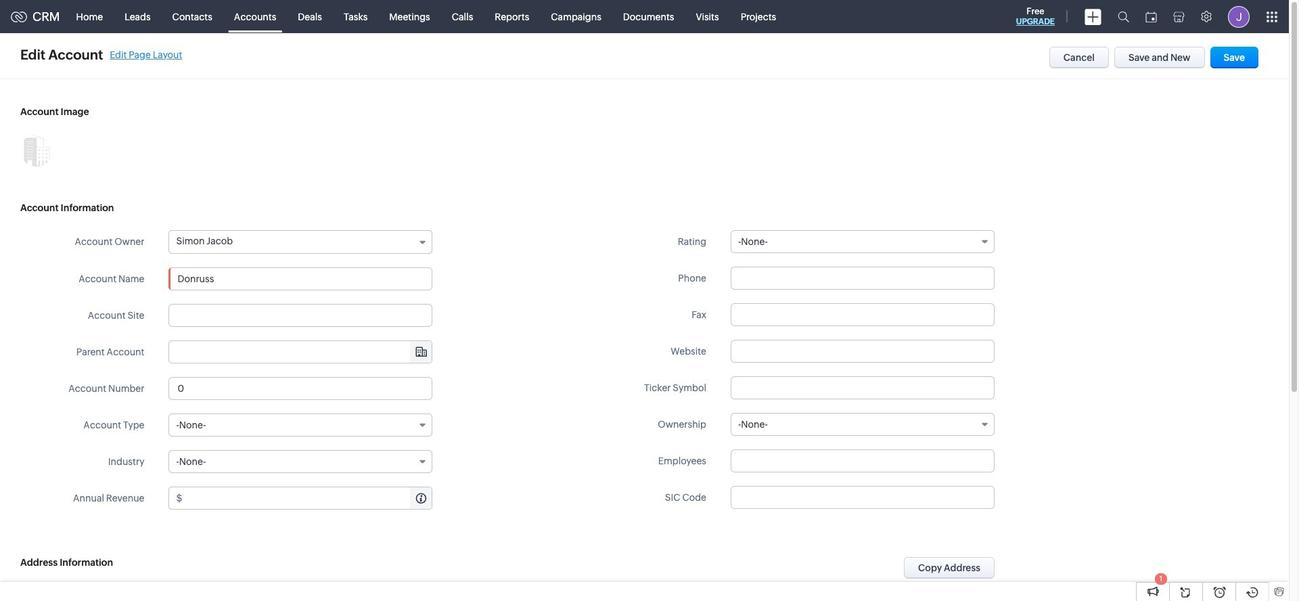 Task type: vqa. For each thing, say whether or not it's contained in the screenshot.
MONTHLY on the top left of the page
no



Task type: locate. For each thing, give the bounding box(es) containing it.
profile element
[[1221, 0, 1258, 33]]

profile image
[[1229, 6, 1250, 27]]

search image
[[1118, 11, 1130, 22]]

None text field
[[731, 267, 995, 290], [169, 304, 433, 327], [731, 340, 995, 363], [170, 341, 432, 363], [731, 376, 995, 399], [169, 377, 433, 400], [731, 449, 995, 473], [731, 486, 995, 509], [184, 487, 432, 509], [731, 267, 995, 290], [169, 304, 433, 327], [731, 340, 995, 363], [170, 341, 432, 363], [731, 376, 995, 399], [169, 377, 433, 400], [731, 449, 995, 473], [731, 486, 995, 509], [184, 487, 432, 509]]

None text field
[[169, 267, 433, 290], [731, 303, 995, 326], [169, 267, 433, 290], [731, 303, 995, 326]]

None field
[[731, 230, 995, 253], [170, 341, 432, 363], [731, 413, 995, 436], [169, 414, 433, 437], [169, 450, 433, 473], [731, 230, 995, 253], [170, 341, 432, 363], [731, 413, 995, 436], [169, 414, 433, 437], [169, 450, 433, 473]]

image image
[[20, 134, 53, 167]]



Task type: describe. For each thing, give the bounding box(es) containing it.
create menu image
[[1085, 8, 1102, 25]]

search element
[[1110, 0, 1138, 33]]

calendar image
[[1146, 11, 1158, 22]]

logo image
[[11, 11, 27, 22]]

create menu element
[[1077, 0, 1110, 33]]



